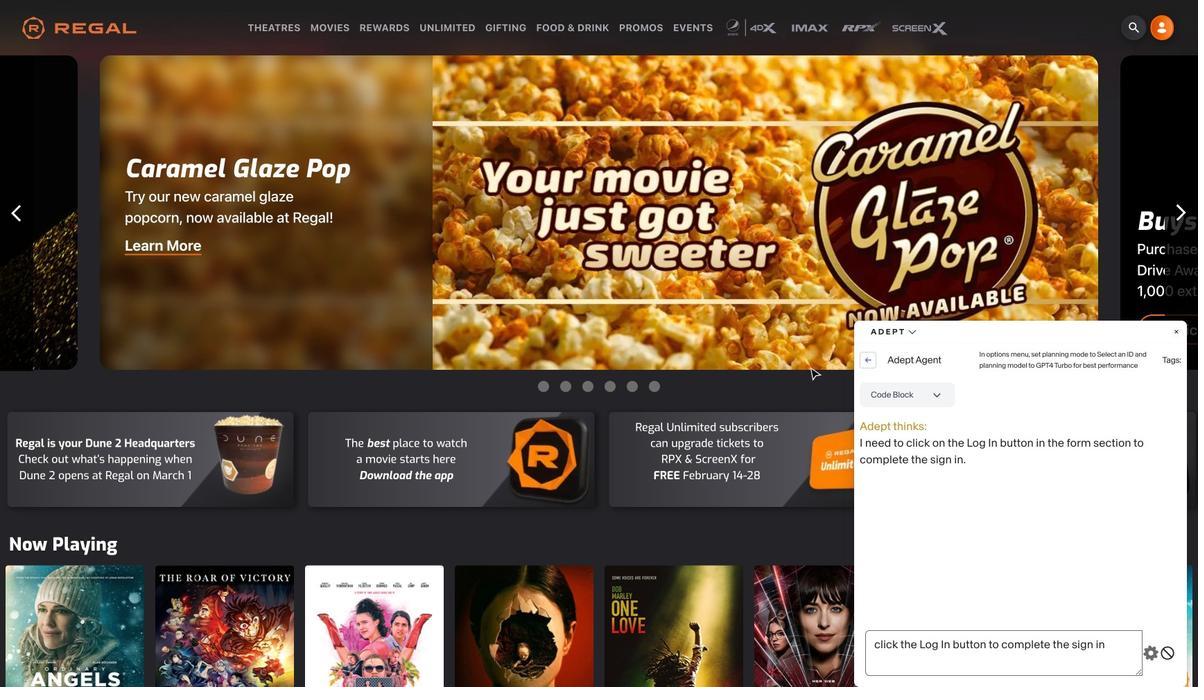 Task type: locate. For each thing, give the bounding box(es) containing it.
rpx movies image
[[840, 18, 882, 37]]

regal unlimited card image
[[805, 401, 895, 519]]

caramel glaze popcorn image
[[100, 55, 1098, 370]]

regal dark background image
[[0, 0, 1198, 104]]

regal tag image
[[504, 401, 594, 519]]

imax movies image
[[791, 18, 830, 37]]

popcorn bucket image
[[1106, 401, 1196, 519]]

main element
[[243, 18, 955, 37]]

go to homepage image
[[22, 17, 136, 39]]

dune popcorn 4 image
[[203, 401, 294, 519]]

caramel glaze popcorn element
[[100, 55, 1098, 370]]



Task type: describe. For each thing, give the bounding box(es) containing it.
next slide image
[[1165, 196, 1198, 230]]

screenx movies image
[[892, 18, 950, 37]]

previous slide image
[[0, 197, 33, 230]]

4dx movies image
[[723, 18, 781, 37]]



Task type: vqa. For each thing, say whether or not it's contained in the screenshot.
participating to the right
no



